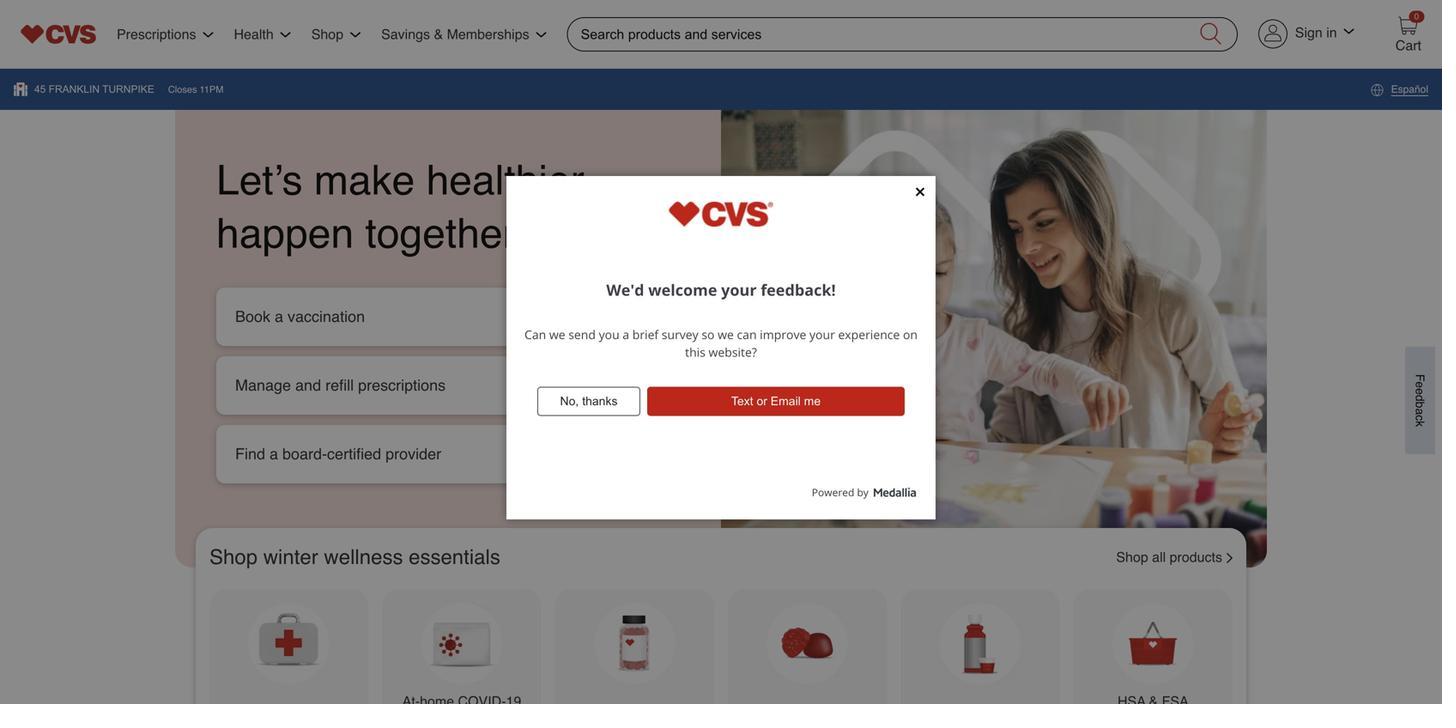 Task type: describe. For each thing, give the bounding box(es) containing it.
11pm
[[200, 84, 224, 95]]

products
[[1170, 549, 1223, 565]]

b
[[1414, 402, 1428, 408]]

find a board-certified provider
[[235, 445, 442, 463]]

a inside f e e d b a c k "button"
[[1414, 408, 1428, 415]]

prescriptions
[[358, 377, 446, 394]]

c
[[1414, 415, 1428, 421]]

provider
[[386, 445, 442, 463]]

45 franklin turnpike button
[[21, 82, 154, 97]]

0
[[1415, 12, 1420, 21]]

main navigation
[[96, 24, 547, 45]]

certified
[[327, 445, 381, 463]]

shop for shop winter wellness essentials
[[210, 545, 258, 569]]

together
[[365, 210, 517, 257]]

f e e d b a c k
[[1414, 374, 1428, 427]]

all
[[1153, 549, 1166, 565]]

a mother watches her young daughter as she learns to paint. image
[[721, 110, 1268, 568]]

shop for shop all products
[[1117, 549, 1149, 565]]

2 e from the top
[[1414, 388, 1428, 395]]

45 franklin turnpike
[[34, 83, 154, 95]]

find
[[235, 445, 265, 463]]

cart
[[1396, 37, 1422, 53]]

español
[[1392, 83, 1429, 95]]

make
[[314, 157, 415, 204]]

d
[[1414, 395, 1428, 402]]

refill
[[326, 377, 354, 394]]

a for find a board-certified provider
[[270, 445, 278, 463]]

1 e from the top
[[1414, 382, 1428, 388]]

healthier
[[426, 157, 585, 204]]



Task type: vqa. For each thing, say whether or not it's contained in the screenshot.
cvs
no



Task type: locate. For each thing, give the bounding box(es) containing it.
let's
[[216, 157, 303, 204]]

a up k
[[1414, 408, 1428, 415]]

e up d
[[1414, 382, 1428, 388]]

f e e d b a c k button
[[1406, 347, 1436, 454]]

2 vertical spatial a
[[270, 445, 278, 463]]

book a vaccination link
[[216, 288, 623, 346]]

shop all products
[[1117, 549, 1223, 565]]

manage
[[235, 377, 291, 394]]

turnpike
[[102, 83, 154, 95]]

45
[[34, 83, 46, 95]]

find a board-certified provider link
[[216, 425, 623, 484]]

español link
[[1371, 81, 1429, 98]]

happen
[[216, 210, 354, 257]]

e
[[1414, 382, 1428, 388], [1414, 388, 1428, 395]]

k
[[1414, 421, 1428, 427]]

shop all products link
[[1117, 547, 1233, 568]]

wellness
[[324, 545, 403, 569]]

let's make healthier happen together
[[216, 157, 585, 257]]

closes 11pm
[[168, 84, 224, 95]]

0 vertical spatial a
[[275, 308, 283, 325]]

vaccination
[[288, 308, 365, 325]]

1 vertical spatial a
[[1414, 408, 1428, 415]]

shop winter wellness essentials
[[210, 545, 501, 569]]

manage and refill prescriptions
[[235, 377, 446, 394]]

shop left winter
[[210, 545, 258, 569]]

e up b
[[1414, 388, 1428, 395]]

a for book a vaccination
[[275, 308, 283, 325]]

0 horizontal spatial shop
[[210, 545, 258, 569]]

Search CVS search field
[[567, 17, 1238, 52]]

winter
[[263, 545, 318, 569]]

shop
[[210, 545, 258, 569], [1117, 549, 1149, 565]]

a inside find a board-certified provider link
[[270, 445, 278, 463]]

a
[[275, 308, 283, 325], [1414, 408, 1428, 415], [270, 445, 278, 463]]

book a vaccination
[[235, 308, 365, 325]]

a inside book a vaccination link
[[275, 308, 283, 325]]

closes
[[168, 84, 197, 95]]

1 horizontal spatial shop
[[1117, 549, 1149, 565]]

board-
[[283, 445, 327, 463]]

franklin
[[49, 83, 100, 95]]

book
[[235, 308, 271, 325]]

manage and refill prescriptions link
[[216, 356, 623, 415]]

shop left all
[[1117, 549, 1149, 565]]

a right book
[[275, 308, 283, 325]]

a right find
[[270, 445, 278, 463]]

f
[[1414, 374, 1428, 382]]

and
[[295, 377, 321, 394]]

essentials
[[409, 545, 501, 569]]



